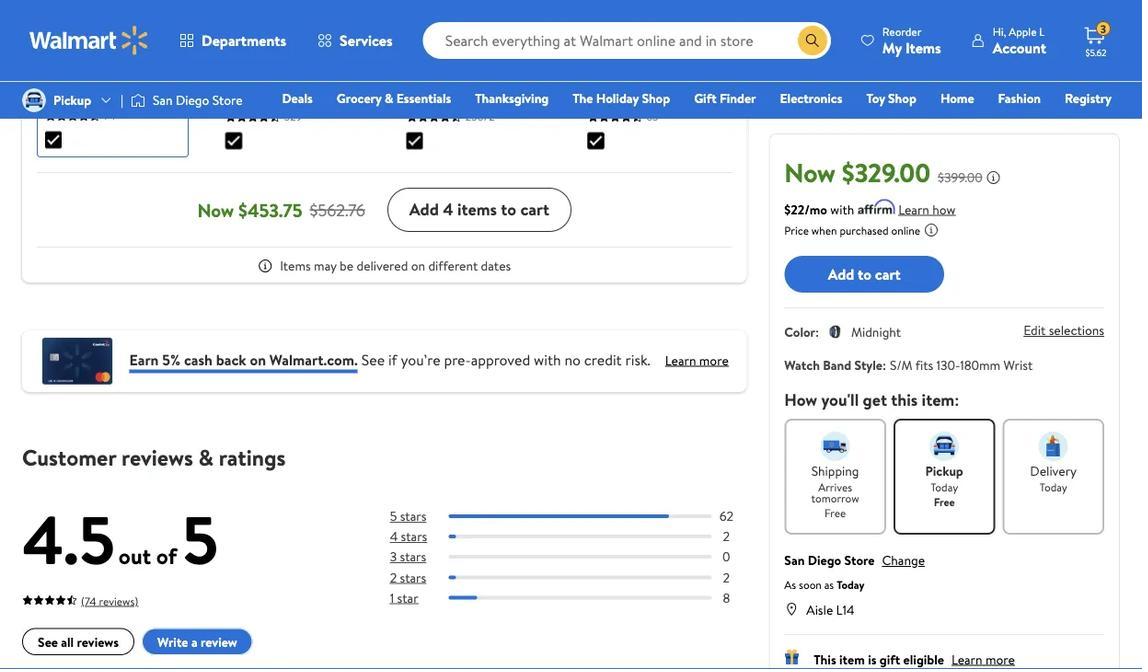 Task type: vqa. For each thing, say whether or not it's contained in the screenshot.
the top 92071
no



Task type: describe. For each thing, give the bounding box(es) containing it.
$129.00
[[485, 23, 521, 39]]

$89.99
[[440, 21, 481, 41]]

2 vertical spatial midnight
[[852, 323, 902, 341]]

1 vertical spatial items
[[280, 257, 311, 275]]

reorder my items
[[883, 23, 942, 58]]

capitalone image
[[40, 338, 115, 385]]

$29.88
[[588, 21, 630, 41]]

store for san diego store
[[212, 91, 243, 109]]

learn how
[[899, 200, 956, 218]]

cart inside "button"
[[876, 264, 901, 284]]

earn
[[129, 350, 159, 370]]

walmart+
[[1057, 115, 1112, 133]]

now for now $89.99 $129.00 apple airpods with charging case (2nd generation)
[[407, 21, 436, 41]]

apple inside hi, apple l account
[[1009, 23, 1037, 39]]

affirm image
[[858, 199, 895, 214]]

review
[[201, 633, 237, 651]]

with up price when purchased online
[[831, 200, 855, 218]]

change
[[883, 551, 925, 569]]

1 vertical spatial see
[[38, 633, 58, 651]]

items
[[458, 198, 497, 221]]

now $329.00 $399.00 apple watch series 9 gps 41mm midnight aluminum case with midnight sport band - s/m
[[45, 20, 180, 141]]

74
[[104, 108, 116, 124]]

1 vertical spatial reviews
[[77, 633, 119, 651]]

may
[[314, 257, 337, 275]]

hi, apple l account
[[993, 23, 1047, 58]]

to inside "$29.88 apple watch magnetic fast charger to usb-c cable (1 m)"
[[643, 81, 657, 102]]

purchased
[[840, 223, 889, 238]]

fits
[[916, 356, 934, 374]]

add to cart button
[[785, 256, 945, 293]]

now $89.99 $129.00 apple airpods with charging case (2nd generation)
[[407, 21, 532, 102]]

gift finder
[[694, 89, 757, 107]]

tomorrow
[[812, 490, 860, 506]]

now for now $329.00 $399.00 apple watch series 9 gps 41mm midnight aluminum case with midnight sport band - s/m
[[45, 20, 74, 40]]

add for add to cart
[[828, 264, 855, 284]]

1 vertical spatial more
[[986, 650, 1016, 668]]

$22/mo with
[[785, 200, 855, 218]]

2 shop from the left
[[889, 89, 917, 107]]

sport
[[106, 101, 141, 121]]

a
[[191, 633, 198, 651]]

2 for 4 stars
[[723, 528, 730, 546]]

0 horizontal spatial midnight
[[45, 101, 102, 121]]

electronics link
[[772, 88, 851, 108]]

onn.
[[225, 41, 253, 61]]

wall
[[287, 41, 314, 61]]

charging
[[407, 61, 465, 81]]

walmart image
[[29, 26, 149, 55]]

this
[[814, 650, 837, 668]]

- inside $4.88 onn. usb wall charger - white black
[[281, 61, 287, 81]]

item:
[[922, 388, 960, 411]]

add to cart
[[828, 264, 901, 284]]

see all reviews link
[[22, 629, 134, 656]]

selections
[[1049, 321, 1105, 339]]

ratings
[[219, 442, 286, 473]]

$22/mo
[[785, 200, 828, 218]]

toy shop link
[[859, 88, 925, 108]]

reorder
[[883, 23, 922, 39]]

watch inside "$29.88 apple watch magnetic fast charger to usb-c cable (1 m)"
[[629, 41, 669, 61]]

0 vertical spatial :
[[816, 323, 820, 341]]

gifting made easy image
[[785, 650, 800, 665]]

9
[[172, 40, 180, 60]]

$329.00 for now $329.00
[[842, 154, 931, 190]]

shipping
[[812, 462, 860, 480]]

watch inside the 'now $329.00 $399.00 apple watch series 9 gps 41mm midnight aluminum case with midnight sport band - s/m'
[[86, 40, 126, 60]]

today for delivery
[[1040, 479, 1068, 495]]

walmart.com.
[[270, 350, 358, 370]]

shipping arrives tomorrow free
[[812, 462, 860, 521]]

3 for 3
[[1101, 21, 1107, 37]]

s/m inside the 'now $329.00 $399.00 apple watch series 9 gps 41mm midnight aluminum case with midnight sport band - s/m'
[[54, 121, 80, 141]]

is
[[868, 650, 877, 668]]

aisle
[[807, 601, 834, 619]]

how you'll get this item:
[[785, 388, 960, 411]]

hi,
[[993, 23, 1007, 39]]

$329.00 for now $329.00 $399.00 apple watch series 9 gps 41mm midnight aluminum case with midnight sport band - s/m
[[78, 20, 129, 40]]

learn how button
[[899, 200, 956, 219]]

store for san diego store change as soon as today
[[845, 551, 875, 569]]

finder
[[720, 89, 757, 107]]

5 stars
[[390, 508, 427, 526]]

pickup for pickup today free
[[926, 462, 964, 480]]

$4.88 onn. usb wall charger - white black
[[225, 21, 328, 102]]

now $453.75 $562.76
[[197, 197, 365, 223]]

of
[[156, 541, 177, 572]]

credit
[[585, 350, 622, 370]]

Walmart Site-Wide search field
[[423, 22, 831, 59]]

apple inside "$29.88 apple watch magnetic fast charger to usb-c cable (1 m)"
[[588, 41, 625, 61]]

debit
[[1002, 115, 1033, 133]]

magnetic
[[588, 61, 648, 81]]

2 stars
[[390, 569, 427, 587]]

intent image for pickup image
[[930, 432, 960, 461]]

risk.
[[626, 350, 651, 370]]

soon
[[799, 577, 822, 593]]

1 vertical spatial $399.00
[[938, 168, 983, 186]]

customer reviews & ratings
[[22, 442, 286, 473]]

0
[[723, 548, 731, 566]]

san for san diego store
[[153, 91, 173, 109]]

gift
[[880, 650, 901, 668]]

star
[[397, 589, 419, 607]]

generation)
[[407, 81, 483, 102]]

with inside the 'now $329.00 $399.00 apple watch series 9 gps 41mm midnight aluminum case with midnight sport band - s/m'
[[148, 80, 175, 101]]

329
[[284, 109, 302, 125]]

earn 5% cash back on walmart.com. see if you're pre-approved with no credit risk.
[[129, 350, 651, 370]]

now for now $453.75 $562.76
[[197, 197, 234, 223]]

registry link
[[1057, 88, 1121, 108]]

one
[[971, 115, 999, 133]]

holiday
[[597, 89, 639, 107]]

8
[[723, 589, 730, 607]]

3 for 3 stars
[[390, 548, 397, 566]]

edit
[[1024, 321, 1046, 339]]

progress bar for 1 star
[[449, 596, 712, 600]]

case inside now $89.99 $129.00 apple airpods with charging case (2nd generation)
[[468, 61, 499, 81]]

add for add 4 items to cart
[[410, 198, 439, 221]]

2 vertical spatial learn
[[952, 650, 983, 668]]

0 horizontal spatial &
[[199, 442, 214, 473]]

you're
[[401, 350, 441, 370]]

apple inside the 'now $329.00 $399.00 apple watch series 9 gps 41mm midnight aluminum case with midnight sport band - s/m'
[[45, 40, 82, 60]]

write a review
[[157, 633, 237, 651]]

intent image for shipping image
[[821, 432, 850, 461]]

when
[[812, 223, 838, 238]]

the holiday shop
[[573, 89, 671, 107]]

4.5 out of 5
[[22, 494, 218, 586]]

customer
[[22, 442, 116, 473]]

series
[[130, 40, 168, 60]]

progress bar for 2 stars
[[449, 576, 712, 580]]

capital one  earn 5% cash back on walmart.com. see if you're pre-approved with no credit risk. learn more element
[[666, 351, 729, 370]]

diego for san diego store change as soon as today
[[808, 551, 842, 569]]

stars for 4 stars
[[401, 528, 428, 546]]

1 horizontal spatial &
[[385, 89, 394, 107]]

130-
[[937, 356, 961, 374]]

l
[[1040, 23, 1045, 39]]

0 horizontal spatial 5
[[182, 494, 218, 586]]



Task type: locate. For each thing, give the bounding box(es) containing it.
today inside the pickup today free
[[931, 479, 959, 495]]

$329.00 up affirm icon at the top
[[842, 154, 931, 190]]

3 up the $5.62
[[1101, 21, 1107, 37]]

on for delivered
[[411, 257, 425, 275]]

online
[[892, 223, 921, 238]]

(1
[[628, 102, 638, 122]]

1 vertical spatial cart
[[876, 264, 901, 284]]

2 progress bar from the top
[[449, 535, 712, 539]]

0 vertical spatial -
[[281, 61, 287, 81]]

no
[[565, 350, 581, 370]]

0 horizontal spatial items
[[280, 257, 311, 275]]

(74
[[81, 594, 96, 609]]

store left change button
[[845, 551, 875, 569]]

None checkbox
[[225, 133, 242, 149], [588, 133, 605, 149], [225, 133, 242, 149], [588, 133, 605, 149]]

gift
[[694, 89, 717, 107]]

0 horizontal spatial shop
[[642, 89, 671, 107]]

diego left black
[[176, 91, 209, 109]]

legal information image
[[925, 223, 939, 237]]

1 vertical spatial san
[[785, 551, 805, 569]]

1 horizontal spatial free
[[934, 494, 956, 509]]

 image
[[22, 88, 46, 112]]

1 horizontal spatial $329.00
[[842, 154, 931, 190]]

aluminum
[[45, 80, 110, 101]]

0 horizontal spatial case
[[113, 80, 144, 101]]

$562.76
[[310, 199, 365, 222]]

today down intent image for pickup
[[931, 479, 959, 495]]

& left ratings
[[199, 442, 214, 473]]

0 vertical spatial store
[[212, 91, 243, 109]]

learn more button
[[952, 650, 1016, 668]]

departments
[[202, 30, 286, 51]]

0 horizontal spatial charger
[[225, 61, 277, 81]]

stars down 5 stars
[[401, 528, 428, 546]]

charger inside $4.88 onn. usb wall charger - white black
[[225, 61, 277, 81]]

gps
[[45, 60, 73, 80]]

airpods
[[447, 41, 497, 61]]

wrist
[[1004, 356, 1033, 374]]

departments button
[[164, 18, 302, 63]]

1 horizontal spatial midnight
[[118, 60, 175, 80]]

1 horizontal spatial diego
[[808, 551, 842, 569]]

1 horizontal spatial see
[[362, 350, 385, 370]]

now up $22/mo
[[785, 154, 836, 190]]

0 horizontal spatial to
[[501, 198, 517, 221]]

color :
[[785, 323, 820, 341]]

2 vertical spatial to
[[858, 264, 872, 284]]

to right items
[[501, 198, 517, 221]]

0 horizontal spatial 4
[[390, 528, 398, 546]]

delivery today
[[1031, 462, 1077, 495]]

s/m left fits on the right
[[890, 356, 913, 374]]

0 horizontal spatial -
[[45, 121, 51, 141]]

stars up the "4 stars"
[[400, 508, 427, 526]]

thanksgiving
[[475, 89, 549, 107]]

diego inside 'san diego store change as soon as today'
[[808, 551, 842, 569]]

band right the sport
[[144, 101, 176, 121]]

1 horizontal spatial case
[[468, 61, 499, 81]]

home
[[941, 89, 975, 107]]

0 vertical spatial diego
[[176, 91, 209, 109]]

$329.00 inside the 'now $329.00 $399.00 apple watch series 9 gps 41mm midnight aluminum case with midnight sport band - s/m'
[[78, 20, 129, 40]]

1 vertical spatial learn
[[666, 352, 697, 370]]

fashion link
[[990, 88, 1050, 108]]

$399.00
[[132, 22, 171, 38], [938, 168, 983, 186]]

0 vertical spatial learn
[[899, 200, 930, 218]]

watch
[[86, 40, 126, 60], [629, 41, 669, 61], [785, 356, 820, 374]]

$399.00 left learn more about strikethrough prices image
[[938, 168, 983, 186]]

1 horizontal spatial 5
[[390, 508, 397, 526]]

1 vertical spatial on
[[250, 350, 266, 370]]

1 horizontal spatial learn
[[899, 200, 930, 218]]

stars for 2 stars
[[400, 569, 427, 587]]

store inside 'san diego store change as soon as today'
[[845, 551, 875, 569]]

1 horizontal spatial to
[[643, 81, 657, 102]]

1 vertical spatial &
[[199, 442, 214, 473]]

0 horizontal spatial today
[[837, 577, 865, 593]]

to
[[643, 81, 657, 102], [501, 198, 517, 221], [858, 264, 872, 284]]

2
[[723, 528, 730, 546], [390, 569, 397, 587], [723, 569, 730, 587]]

0 vertical spatial s/m
[[54, 121, 80, 141]]

0 vertical spatial see
[[362, 350, 385, 370]]

free down intent image for pickup
[[934, 494, 956, 509]]

1 horizontal spatial s/m
[[890, 356, 913, 374]]

cart inside button
[[521, 198, 550, 221]]

today down intent image for delivery
[[1040, 479, 1068, 495]]

0 vertical spatial on
[[411, 257, 425, 275]]

registry one debit
[[971, 89, 1112, 133]]

grocery & essentials link
[[329, 88, 460, 108]]

get
[[863, 388, 888, 411]]

0 vertical spatial to
[[643, 81, 657, 102]]

toy
[[867, 89, 886, 107]]

1 vertical spatial s/m
[[890, 356, 913, 374]]

- down aluminum on the left of page
[[45, 121, 51, 141]]

$329.00 up 41mm
[[78, 20, 129, 40]]

san for san diego store change as soon as today
[[785, 551, 805, 569]]

usb
[[256, 41, 284, 61]]

3 progress bar from the top
[[449, 556, 712, 559]]

1 horizontal spatial today
[[931, 479, 959, 495]]

2 down 0
[[723, 569, 730, 587]]

1 horizontal spatial $399.00
[[938, 168, 983, 186]]

0 horizontal spatial s/m
[[54, 121, 80, 141]]

$399.00 inside the 'now $329.00 $399.00 apple watch series 9 gps 41mm midnight aluminum case with midnight sport band - s/m'
[[132, 22, 171, 38]]

apple inside now $89.99 $129.00 apple airpods with charging case (2nd generation)
[[407, 41, 444, 61]]

$329.00
[[78, 20, 129, 40], [842, 154, 931, 190]]

learn right risk.
[[666, 352, 697, 370]]

with right |
[[148, 80, 175, 101]]

case
[[468, 61, 499, 81], [113, 80, 144, 101]]

s/m
[[54, 121, 80, 141], [890, 356, 913, 374]]

stars for 5 stars
[[400, 508, 427, 526]]

stars down 3 stars
[[400, 569, 427, 587]]

toy shop
[[867, 89, 917, 107]]

4 up 3 stars
[[390, 528, 398, 546]]

midnight up |
[[118, 60, 175, 80]]

pickup for pickup
[[53, 91, 91, 109]]

san right |
[[153, 91, 173, 109]]

learn right "eligible"
[[952, 650, 983, 668]]

aisle l14
[[807, 601, 855, 619]]

2 up 1
[[390, 569, 397, 587]]

1 progress bar from the top
[[449, 515, 712, 519]]

1 horizontal spatial 4
[[443, 198, 454, 221]]

s/m down aluminum on the left of page
[[54, 121, 80, 141]]

see left all
[[38, 633, 58, 651]]

2 for 2 stars
[[723, 569, 730, 587]]

1 vertical spatial 4
[[390, 528, 398, 546]]

san inside 'san diego store change as soon as today'
[[785, 551, 805, 569]]

1 vertical spatial to
[[501, 198, 517, 221]]

style
[[855, 356, 883, 374]]

now inside the 'now $329.00 $399.00 apple watch series 9 gps 41mm midnight aluminum case with midnight sport band - s/m'
[[45, 20, 74, 40]]

arrives
[[819, 479, 853, 495]]

1 shop from the left
[[642, 89, 671, 107]]

5 progress bar from the top
[[449, 596, 712, 600]]

add
[[410, 198, 439, 221], [828, 264, 855, 284]]

san diego store
[[153, 91, 243, 109]]

search icon image
[[806, 33, 820, 48]]

1 horizontal spatial pickup
[[926, 462, 964, 480]]

diego up 'as'
[[808, 551, 842, 569]]

on right back
[[250, 350, 266, 370]]

grocery & essentials
[[337, 89, 451, 107]]

walmart+ link
[[1049, 114, 1121, 134]]

& right grocery on the left
[[385, 89, 394, 107]]

1 horizontal spatial cart
[[876, 264, 901, 284]]

learn up online
[[899, 200, 930, 218]]

1 vertical spatial add
[[828, 264, 855, 284]]

case left (2nd
[[468, 61, 499, 81]]

0 horizontal spatial cart
[[521, 198, 550, 221]]

(74 reviews)
[[81, 594, 138, 609]]

item
[[840, 650, 865, 668]]

1 horizontal spatial more
[[986, 650, 1016, 668]]

to down purchased
[[858, 264, 872, 284]]

today right 'as'
[[837, 577, 865, 593]]

2 up 0
[[723, 528, 730, 546]]

2 horizontal spatial learn
[[952, 650, 983, 668]]

1 horizontal spatial charger
[[588, 81, 640, 102]]

today inside delivery today
[[1040, 479, 1068, 495]]

0 vertical spatial midnight
[[118, 60, 175, 80]]

0 vertical spatial $329.00
[[78, 20, 129, 40]]

shop right toy at right top
[[889, 89, 917, 107]]

0 horizontal spatial 3
[[390, 548, 397, 566]]

free down arrives
[[825, 505, 846, 521]]

gift finder link
[[686, 88, 765, 108]]

0 vertical spatial pickup
[[53, 91, 91, 109]]

learn inside button
[[899, 200, 930, 218]]

more right "eligible"
[[986, 650, 1016, 668]]

as
[[825, 577, 835, 593]]

5 right of
[[182, 494, 218, 586]]

eligible
[[904, 650, 945, 668]]

0 horizontal spatial $399.00
[[132, 22, 171, 38]]

1 horizontal spatial 3
[[1101, 21, 1107, 37]]

band inside the 'now $329.00 $399.00 apple watch series 9 gps 41mm midnight aluminum case with midnight sport band - s/m'
[[144, 101, 176, 121]]

on for back
[[250, 350, 266, 370]]

0 vertical spatial 3
[[1101, 21, 1107, 37]]

with left no
[[534, 350, 561, 370]]

as
[[785, 577, 797, 593]]

san
[[153, 91, 173, 109], [785, 551, 805, 569]]

cash
[[184, 350, 213, 370]]

2 horizontal spatial watch
[[785, 356, 820, 374]]

how
[[933, 200, 956, 218]]

: up how
[[816, 323, 820, 341]]

0 vertical spatial add
[[410, 198, 439, 221]]

(74 reviews) link
[[22, 590, 138, 610]]

to up 83
[[643, 81, 657, 102]]

add inside "button"
[[828, 264, 855, 284]]

free inside the pickup today free
[[934, 494, 956, 509]]

2 horizontal spatial to
[[858, 264, 872, 284]]

items right my
[[906, 37, 942, 58]]

0 vertical spatial 4
[[443, 198, 454, 221]]

0 horizontal spatial :
[[816, 323, 820, 341]]

0 horizontal spatial $329.00
[[78, 20, 129, 40]]

4 inside button
[[443, 198, 454, 221]]

4 left items
[[443, 198, 454, 221]]

$399.00 up series
[[132, 22, 171, 38]]

this item is gift eligible learn more
[[814, 650, 1016, 668]]

diego for san diego store
[[176, 91, 209, 109]]

san up the as
[[785, 551, 805, 569]]

dates
[[481, 257, 511, 275]]

cable
[[588, 102, 625, 122]]

now left '$89.99'
[[407, 21, 436, 41]]

learn more about strikethrough prices image
[[987, 170, 1002, 184]]

0 horizontal spatial learn
[[666, 352, 697, 370]]

4 stars
[[390, 528, 428, 546]]

to inside button
[[501, 198, 517, 221]]

midnight left 74
[[45, 101, 102, 121]]

reviews
[[121, 442, 193, 473], [77, 633, 119, 651]]

write a review link
[[142, 629, 253, 656]]

0 horizontal spatial band
[[144, 101, 176, 121]]

add inside button
[[410, 198, 439, 221]]

usb-
[[661, 81, 694, 102]]

0 horizontal spatial see
[[38, 633, 58, 651]]

stars for 3 stars
[[400, 548, 427, 566]]

learn for learn more
[[666, 352, 697, 370]]

case up 74
[[113, 80, 144, 101]]

case inside the 'now $329.00 $399.00 apple watch series 9 gps 41mm midnight aluminum case with midnight sport band - s/m'
[[113, 80, 144, 101]]

0 vertical spatial reviews
[[121, 442, 193, 473]]

add down price when purchased online
[[828, 264, 855, 284]]

thanksgiving link
[[467, 88, 557, 108]]

0 horizontal spatial free
[[825, 505, 846, 521]]

0 horizontal spatial add
[[410, 198, 439, 221]]

learn
[[899, 200, 930, 218], [666, 352, 697, 370], [952, 650, 983, 668]]

progress bar for 4 stars
[[449, 535, 712, 539]]

1 horizontal spatial store
[[845, 551, 875, 569]]

1 vertical spatial midnight
[[45, 101, 102, 121]]

items may be delivered on different dates
[[280, 257, 511, 275]]

: up get
[[883, 356, 887, 374]]

progress bar for 3 stars
[[449, 556, 712, 559]]

1 vertical spatial 3
[[390, 548, 397, 566]]

3 up 2 stars
[[390, 548, 397, 566]]

1 horizontal spatial items
[[906, 37, 942, 58]]

2 horizontal spatial today
[[1040, 479, 1068, 495]]

0 horizontal spatial on
[[250, 350, 266, 370]]

midnight up style
[[852, 323, 902, 341]]

you'll
[[822, 388, 859, 411]]

reviews right all
[[77, 633, 119, 651]]

0 horizontal spatial san
[[153, 91, 173, 109]]

registry
[[1065, 89, 1112, 107]]

1 horizontal spatial shop
[[889, 89, 917, 107]]

see left the if
[[362, 350, 385, 370]]

1 horizontal spatial san
[[785, 551, 805, 569]]

0 horizontal spatial diego
[[176, 91, 209, 109]]

1 vertical spatial -
[[45, 121, 51, 141]]

pickup down "gps"
[[53, 91, 91, 109]]

5 up the "4 stars"
[[390, 508, 397, 526]]

intent image for delivery image
[[1039, 432, 1069, 461]]

0 horizontal spatial store
[[212, 91, 243, 109]]

be
[[340, 257, 354, 275]]

delivered
[[357, 257, 408, 275]]

25872
[[466, 109, 495, 125]]

reviews right customer
[[121, 442, 193, 473]]

1 vertical spatial :
[[883, 356, 887, 374]]

now for now $329.00
[[785, 154, 836, 190]]

0 vertical spatial items
[[906, 37, 942, 58]]

the
[[573, 89, 593, 107]]

&
[[385, 89, 394, 107], [199, 442, 214, 473]]

delivery
[[1031, 462, 1077, 480]]

1 vertical spatial band
[[823, 356, 852, 374]]

different
[[429, 257, 478, 275]]

- left white
[[281, 61, 287, 81]]

pickup down intent image for pickup
[[926, 462, 964, 480]]

0 horizontal spatial reviews
[[77, 633, 119, 651]]

1 vertical spatial store
[[845, 551, 875, 569]]

0 horizontal spatial watch
[[86, 40, 126, 60]]

1 horizontal spatial -
[[281, 61, 287, 81]]

with down '$129.00'
[[500, 41, 528, 61]]

l14
[[837, 601, 855, 619]]

store down onn. on the top left
[[212, 91, 243, 109]]

progress bar
[[449, 515, 712, 519], [449, 535, 712, 539], [449, 556, 712, 559], [449, 576, 712, 580], [449, 596, 712, 600]]

now inside now $89.99 $129.00 apple airpods with charging case (2nd generation)
[[407, 21, 436, 41]]

with inside now $89.99 $129.00 apple airpods with charging case (2nd generation)
[[500, 41, 528, 61]]

0 vertical spatial $399.00
[[132, 22, 171, 38]]

charger inside "$29.88 apple watch magnetic fast charger to usb-c cable (1 m)"
[[588, 81, 640, 102]]

now left $453.75
[[197, 197, 234, 223]]

items inside reorder my items
[[906, 37, 942, 58]]

electronics
[[780, 89, 843, 107]]

items left "may"
[[280, 257, 311, 275]]

-
[[281, 61, 287, 81], [45, 121, 51, 141]]

83
[[647, 109, 659, 125]]

0 horizontal spatial more
[[700, 352, 729, 370]]

on left different
[[411, 257, 425, 275]]

Search search field
[[423, 22, 831, 59]]

1 vertical spatial $329.00
[[842, 154, 931, 190]]

pickup today free
[[926, 462, 964, 509]]

cart down online
[[876, 264, 901, 284]]

0 vertical spatial more
[[700, 352, 729, 370]]

0 vertical spatial cart
[[521, 198, 550, 221]]

shop
[[642, 89, 671, 107], [889, 89, 917, 107]]

4 progress bar from the top
[[449, 576, 712, 580]]

- inside the 'now $329.00 $399.00 apple watch series 9 gps 41mm midnight aluminum case with midnight sport band - s/m'
[[45, 121, 51, 141]]

today for pickup
[[931, 479, 959, 495]]

to inside "button"
[[858, 264, 872, 284]]

 image
[[131, 91, 146, 110]]

now up "gps"
[[45, 20, 74, 40]]

progress bar for 5 stars
[[449, 515, 712, 519]]

1 vertical spatial pickup
[[926, 462, 964, 480]]

None checkbox
[[45, 132, 62, 149], [407, 133, 423, 149], [45, 132, 62, 149], [407, 133, 423, 149]]

$5.62
[[1086, 46, 1107, 58]]

m)
[[641, 102, 658, 122]]

stars down the "4 stars"
[[400, 548, 427, 566]]

1 horizontal spatial add
[[828, 264, 855, 284]]

3
[[1101, 21, 1107, 37], [390, 548, 397, 566]]

shop up 83
[[642, 89, 671, 107]]

1 horizontal spatial watch
[[629, 41, 669, 61]]

1 horizontal spatial :
[[883, 356, 887, 374]]

cart
[[521, 198, 550, 221], [876, 264, 901, 284]]

cart right items
[[521, 198, 550, 221]]

band left style
[[823, 356, 852, 374]]

more right risk.
[[700, 352, 729, 370]]

today inside 'san diego store change as soon as today'
[[837, 577, 865, 593]]

essentials
[[397, 89, 451, 107]]

learn for learn how
[[899, 200, 930, 218]]

0 vertical spatial &
[[385, 89, 394, 107]]

out
[[119, 541, 151, 572]]

services button
[[302, 18, 409, 63]]

today
[[931, 479, 959, 495], [1040, 479, 1068, 495], [837, 577, 865, 593]]

3 stars
[[390, 548, 427, 566]]

add left items
[[410, 198, 439, 221]]

free inside shipping arrives tomorrow free
[[825, 505, 846, 521]]



